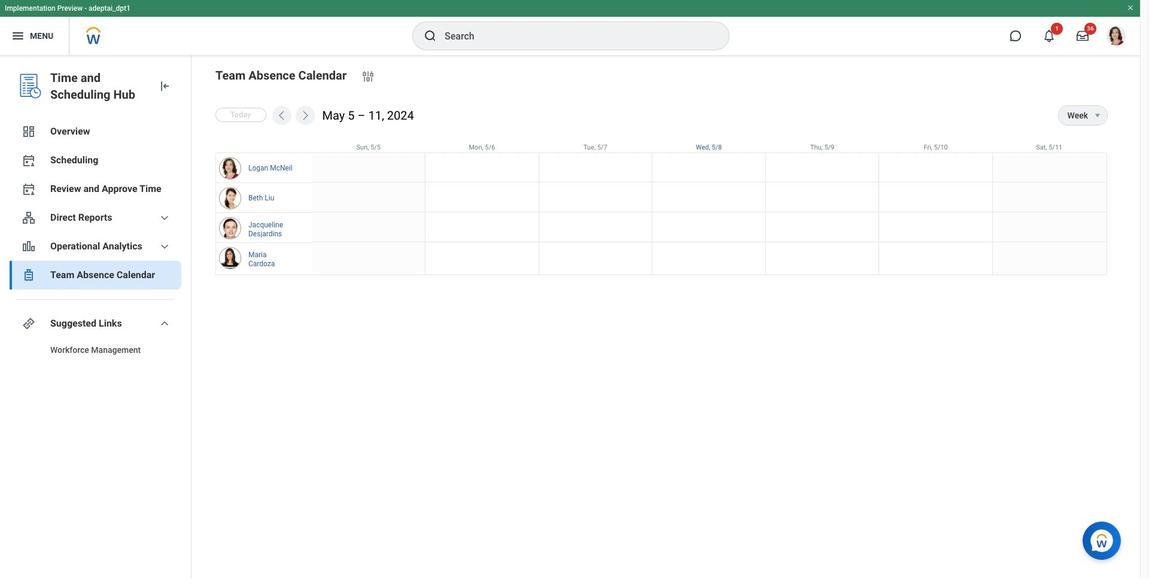 Task type: describe. For each thing, give the bounding box(es) containing it.
navigation pane region
[[0, 55, 192, 580]]

time and scheduling hub element
[[50, 69, 148, 103]]

chevron down small image
[[157, 211, 172, 225]]

view team image
[[22, 211, 36, 225]]

chevron down small image for link image
[[157, 317, 172, 331]]

close environment banner image
[[1127, 4, 1134, 11]]

link image
[[22, 317, 36, 331]]

1 calendar user solid image from the top
[[22, 153, 36, 168]]

profile logan mcneil image
[[1107, 26, 1126, 48]]

search image
[[423, 29, 438, 43]]

Search Workday  search field
[[445, 23, 705, 49]]

chart image
[[22, 239, 36, 254]]

notifications large image
[[1043, 30, 1055, 42]]



Task type: vqa. For each thing, say whether or not it's contained in the screenshot.
NOTIFICATIONS LARGE "image" at the top right of the page
yes



Task type: locate. For each thing, give the bounding box(es) containing it.
1 chevron down small image from the top
[[157, 239, 172, 254]]

chevron down small image for chart icon
[[157, 239, 172, 254]]

inbox large image
[[1077, 30, 1089, 42]]

chevron down small image
[[157, 239, 172, 254], [157, 317, 172, 331]]

chevron right image
[[299, 110, 311, 122]]

2 calendar user solid image from the top
[[22, 182, 36, 196]]

2 chevron down small image from the top
[[157, 317, 172, 331]]

dashboard image
[[22, 125, 36, 139]]

chevron left image
[[276, 110, 288, 122]]

task timeoff image
[[22, 268, 36, 283]]

calendar user solid image down "dashboard" 'icon' in the left top of the page
[[22, 153, 36, 168]]

0 vertical spatial calendar user solid image
[[22, 153, 36, 168]]

justify image
[[11, 29, 25, 43]]

calendar user solid image up the view team image
[[22, 182, 36, 196]]

change selection image
[[361, 69, 375, 84]]

1 vertical spatial chevron down small image
[[157, 317, 172, 331]]

0 vertical spatial chevron down small image
[[157, 239, 172, 254]]

caret down image
[[1091, 111, 1105, 120]]

transformation import image
[[157, 79, 172, 93]]

banner
[[0, 0, 1140, 55]]

calendar user solid image
[[22, 153, 36, 168], [22, 182, 36, 196]]

1 vertical spatial calendar user solid image
[[22, 182, 36, 196]]



